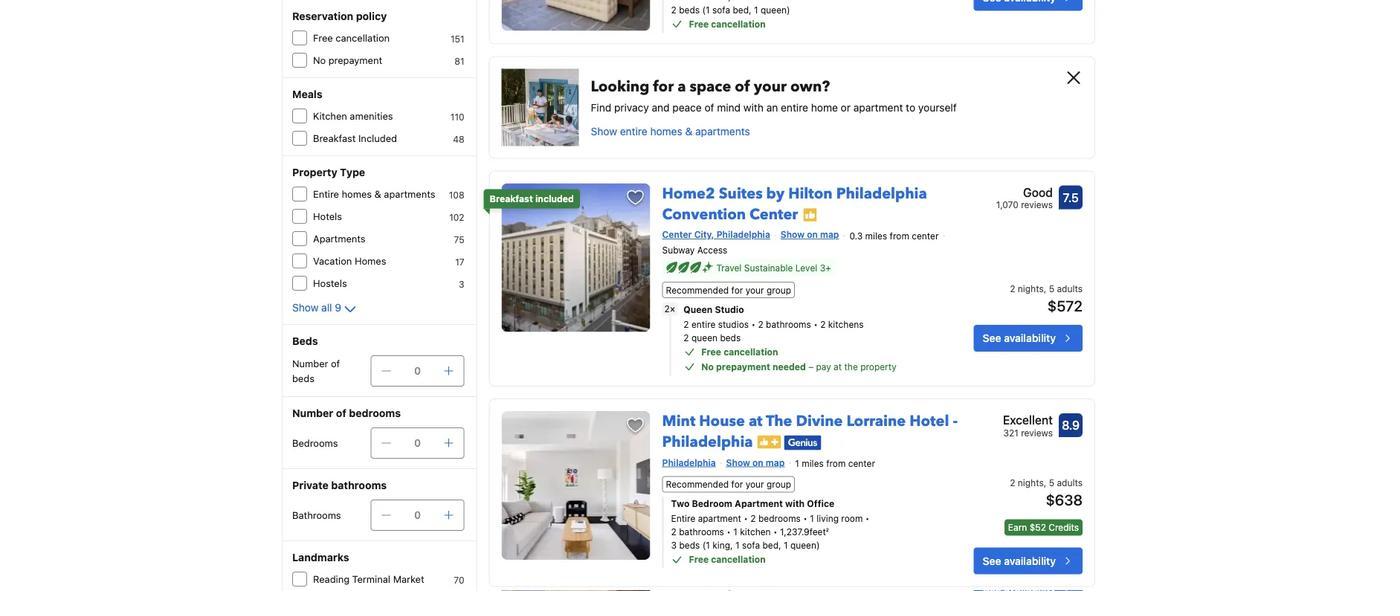 Task type: vqa. For each thing, say whether or not it's contained in the screenshot.


Task type: locate. For each thing, give the bounding box(es) containing it.
availability for first see availability link from the top of the page
[[1004, 332, 1056, 344]]

1 vertical spatial breakfast
[[490, 194, 533, 204]]

5 up $638
[[1049, 478, 1054, 488]]

bathrooms
[[766, 319, 811, 329], [331, 479, 387, 491], [679, 527, 724, 537]]

1 recommended from the top
[[666, 285, 729, 295]]

0 vertical spatial miles
[[865, 230, 887, 241]]

see availability for 2nd see availability link from the top
[[983, 555, 1056, 567]]

,
[[1044, 283, 1046, 294], [1044, 478, 1046, 488]]

0 horizontal spatial apartment
[[698, 513, 741, 524]]

& down peace
[[685, 125, 692, 137]]

center right 0.3
[[912, 230, 939, 241]]

availability down '$52'
[[1004, 555, 1056, 567]]

cancellation for 3 beds (1 king, 1 sofa bed, 1 queen)
[[711, 554, 766, 565]]

5 up $572
[[1049, 283, 1054, 294]]

kitchen
[[313, 110, 347, 122]]

2
[[671, 5, 676, 15], [1010, 283, 1015, 294], [664, 304, 670, 314], [684, 319, 689, 329], [758, 319, 763, 329], [820, 319, 826, 329], [684, 332, 689, 343], [1010, 478, 1015, 488], [750, 513, 756, 524], [671, 527, 676, 537]]

1 vertical spatial homes
[[342, 188, 372, 200]]

beds
[[679, 5, 700, 15], [720, 332, 741, 343], [292, 373, 314, 384], [679, 540, 700, 551]]

philadelphia down house
[[662, 432, 753, 453]]

2 (1 from the top
[[702, 540, 710, 551]]

bed, inside entire apartment • 2 bedrooms • 1 living room • 2 bathrooms • 1 kitchen • 1,237.9feet² 3 beds (1 king, 1 sofa bed, 1 queen)
[[762, 540, 781, 551]]

1 vertical spatial from
[[826, 458, 846, 469]]

0 horizontal spatial bed,
[[733, 5, 751, 15]]

prepayment
[[328, 55, 382, 66], [716, 361, 770, 372]]

breakfast for breakfast included
[[490, 194, 533, 204]]

for left a
[[653, 76, 674, 97]]

1 number from the top
[[292, 358, 328, 369]]

1 vertical spatial nights
[[1018, 478, 1044, 488]]

adults inside 2 nights , 5 adults $572
[[1057, 283, 1083, 294]]

no
[[313, 55, 326, 66], [701, 361, 714, 372]]

center for 0.3 miles from center subway access
[[912, 230, 939, 241]]

nights
[[1018, 283, 1044, 294], [1018, 478, 1044, 488]]

1 vertical spatial adults
[[1057, 478, 1083, 488]]

center down lorraine
[[848, 458, 875, 469]]

with left an
[[743, 101, 764, 113]]

miles right 0.3
[[865, 230, 887, 241]]

1 vertical spatial show on map
[[726, 457, 785, 468]]

recommended for your group for house
[[666, 479, 791, 490]]

see availability for first see availability link from the top of the page
[[983, 332, 1056, 344]]

apartments down mind
[[695, 125, 750, 137]]

entire inside button
[[620, 125, 647, 137]]

1 adults from the top
[[1057, 283, 1083, 294]]

of up bedrooms on the bottom of page
[[336, 407, 346, 419]]

cancellation down king,
[[711, 554, 766, 565]]

1 vertical spatial 5
[[1049, 478, 1054, 488]]

peace
[[672, 101, 702, 113]]

3 down two
[[671, 540, 677, 551]]

included
[[358, 133, 397, 144]]

apartments left 108
[[384, 188, 435, 200]]

1 group from the top
[[767, 285, 791, 295]]

0 vertical spatial see
[[983, 332, 1001, 344]]

0 vertical spatial entire
[[313, 188, 339, 200]]

good
[[1023, 185, 1053, 199]]

bathrooms up king,
[[679, 527, 724, 537]]

reservation
[[292, 10, 353, 22]]

free for 2 beds (1 sofa bed, 1 queen)
[[689, 19, 709, 29]]

1 vertical spatial for
[[731, 285, 743, 295]]

1 vertical spatial reviews
[[1021, 428, 1053, 438]]

from right 0.3
[[890, 230, 909, 241]]

free cancellation for 2 beds (1 sofa bed, 1 queen)
[[689, 19, 766, 29]]

reviews down 'good'
[[1021, 200, 1053, 210]]

market
[[393, 574, 424, 585]]

2 see from the top
[[983, 555, 1001, 567]]

see availability down 2 nights , 5 adults $572
[[983, 332, 1056, 344]]

breakfast down the kitchen
[[313, 133, 356, 144]]

center up subway
[[662, 229, 692, 240]]

, inside 2 nights , 5 adults $572
[[1044, 283, 1046, 294]]

1 see availability from the top
[[983, 332, 1056, 344]]

2 number from the top
[[292, 407, 333, 419]]

for up two bedroom apartment with office
[[731, 479, 743, 490]]

0 vertical spatial see availability
[[983, 332, 1056, 344]]

0 vertical spatial show on map
[[781, 229, 839, 240]]

on up level
[[807, 229, 818, 240]]

1
[[754, 5, 758, 15], [795, 458, 799, 469], [810, 513, 814, 524], [733, 527, 738, 537], [735, 540, 739, 551], [784, 540, 788, 551]]

hotel
[[910, 411, 949, 432]]

show
[[591, 125, 617, 137], [781, 229, 805, 240], [292, 302, 319, 314], [726, 457, 750, 468]]

•
[[751, 319, 756, 329], [814, 319, 818, 329], [744, 513, 748, 524], [803, 513, 807, 524], [865, 513, 870, 524], [727, 527, 731, 537], [773, 527, 778, 537]]

free cancellation for 3 beds (1 king, 1 sofa bed, 1 queen)
[[689, 554, 766, 565]]

2 0 from the top
[[414, 437, 421, 449]]

number down beds
[[292, 358, 328, 369]]

see availability link down 2 nights , 5 adults $572
[[974, 325, 1083, 352]]

show entire homes & apartments
[[591, 125, 750, 137]]

apartment
[[853, 101, 903, 113], [698, 513, 741, 524]]

1 vertical spatial bathrooms
[[331, 479, 387, 491]]

prepayment down reservation policy
[[328, 55, 382, 66]]

2 5 from the top
[[1049, 478, 1054, 488]]

5 inside 2 nights , 5 adults $572
[[1049, 283, 1054, 294]]

adults up $638
[[1057, 478, 1083, 488]]

hotels
[[313, 211, 342, 222]]

cancellation down the '2 entire studios • 2 bathrooms • 2 kitchens 2 queen beds'
[[724, 347, 778, 357]]

see for first see availability link from the top of the page
[[983, 332, 1001, 344]]

no prepayment
[[313, 55, 382, 66]]

show on map up two bedroom apartment with office
[[726, 457, 785, 468]]

show left "all"
[[292, 302, 319, 314]]

bathrooms down queen studio link
[[766, 319, 811, 329]]

0 horizontal spatial miles
[[802, 458, 824, 469]]

0
[[414, 365, 421, 377], [414, 437, 421, 449], [414, 509, 421, 521]]

see for 2nd see availability link from the top
[[983, 555, 1001, 567]]

find
[[591, 101, 611, 113]]

or
[[841, 101, 851, 113]]

from down the mint house at the divine lorraine hotel - philadelphia
[[826, 458, 846, 469]]

your down 'sustainable'
[[746, 285, 764, 295]]

reviews inside good 1,070 reviews
[[1021, 200, 1053, 210]]

mint house at the divine lorraine hotel - philadelphia
[[662, 411, 958, 453]]

0 horizontal spatial prepayment
[[328, 55, 382, 66]]

2 , from the top
[[1044, 478, 1046, 488]]

0 horizontal spatial entire
[[313, 188, 339, 200]]

1 , from the top
[[1044, 283, 1046, 294]]

0 vertical spatial queen)
[[761, 5, 790, 15]]

1 vertical spatial center
[[848, 458, 875, 469]]

adults inside 2 nights , 5 adults $638
[[1057, 478, 1083, 488]]

homes down "and"
[[650, 125, 682, 137]]

show on map up level
[[781, 229, 839, 240]]

0 vertical spatial apartment
[[853, 101, 903, 113]]

center down by
[[750, 204, 798, 224]]

free cancellation down king,
[[689, 554, 766, 565]]

map left 0.3
[[820, 229, 839, 240]]

3 0 from the top
[[414, 509, 421, 521]]

group for the
[[767, 479, 791, 490]]

for up studio
[[731, 285, 743, 295]]

apartment inside looking for a space of your own? find privacy and peace of mind with an entire home or apartment to yourself
[[853, 101, 903, 113]]

0 vertical spatial on
[[807, 229, 818, 240]]

queen
[[691, 332, 718, 343]]

landmarks
[[292, 551, 349, 564]]

0 vertical spatial bathrooms
[[766, 319, 811, 329]]

1 vertical spatial no
[[701, 361, 714, 372]]

entire down privacy
[[620, 125, 647, 137]]

hilton
[[788, 183, 833, 204]]

1 vertical spatial with
[[785, 499, 805, 509]]

1 vertical spatial availability
[[1004, 555, 1056, 567]]

nights inside 2 nights , 5 adults $638
[[1018, 478, 1044, 488]]

2 availability from the top
[[1004, 555, 1056, 567]]

1 reviews from the top
[[1021, 200, 1053, 210]]

from for 1
[[826, 458, 846, 469]]

entire inside looking for a space of your own? find privacy and peace of mind with an entire home or apartment to yourself
[[781, 101, 808, 113]]

beds inside entire apartment • 2 bedrooms • 1 living room • 2 bathrooms • 1 kitchen • 1,237.9feet² 3 beds (1 king, 1 sofa bed, 1 queen)
[[679, 540, 700, 551]]

2 recommended from the top
[[666, 479, 729, 490]]

number for number of beds
[[292, 358, 328, 369]]

on
[[807, 229, 818, 240], [752, 457, 763, 468]]

1 horizontal spatial bed,
[[762, 540, 781, 551]]

0.3
[[849, 230, 863, 241]]

9
[[335, 302, 341, 314]]

homes inside button
[[650, 125, 682, 137]]

see availability link down '$52'
[[974, 548, 1083, 574]]

0 vertical spatial entire
[[781, 101, 808, 113]]

0 horizontal spatial sofa
[[712, 5, 730, 15]]

3
[[459, 279, 464, 289], [671, 540, 677, 551]]

0 vertical spatial with
[[743, 101, 764, 113]]

2 vertical spatial your
[[746, 479, 764, 490]]

of up number of bedrooms
[[331, 358, 340, 369]]

reservation policy
[[292, 10, 387, 22]]

number of beds
[[292, 358, 340, 384]]

your up an
[[754, 76, 787, 97]]

mind
[[717, 101, 741, 113]]

1 recommended for your group from the top
[[666, 285, 791, 295]]

1 horizontal spatial map
[[820, 229, 839, 240]]

no for no prepayment needed – pay at the property
[[701, 361, 714, 372]]

home2 suites by hilton philadelphia convention center link
[[662, 177, 927, 224]]

5 for home2 suites by hilton philadelphia convention center
[[1049, 283, 1054, 294]]

type
[[340, 166, 365, 178]]

1 vertical spatial apartment
[[698, 513, 741, 524]]

adults up $572
[[1057, 283, 1083, 294]]

reading terminal market
[[313, 574, 424, 585]]

excellent 321 reviews
[[1003, 413, 1053, 438]]

philadelphia up the access
[[717, 229, 770, 240]]

free down bedroom
[[689, 554, 709, 565]]

1 vertical spatial recommended
[[666, 479, 729, 490]]

1 vertical spatial see availability link
[[974, 548, 1083, 574]]

1 vertical spatial center
[[662, 229, 692, 240]]

beds inside number of beds
[[292, 373, 314, 384]]

all
[[321, 302, 332, 314]]

free cancellation down 2 beds (1 sofa bed, 1 queen) at the top
[[689, 19, 766, 29]]

0 vertical spatial recommended
[[666, 285, 729, 295]]

1 see availability link from the top
[[974, 325, 1083, 352]]

3 down 17
[[459, 279, 464, 289]]

no down queen
[[701, 361, 714, 372]]

1 vertical spatial number
[[292, 407, 333, 419]]

0 vertical spatial homes
[[650, 125, 682, 137]]

102
[[449, 212, 464, 222]]

5 for mint house at the divine lorraine hotel - philadelphia
[[1049, 478, 1054, 488]]

0 vertical spatial 3
[[459, 279, 464, 289]]

for for home2
[[731, 285, 743, 295]]

recommended for your group up studio
[[666, 285, 791, 295]]

privacy
[[614, 101, 649, 113]]

see availability
[[983, 332, 1056, 344], [983, 555, 1056, 567]]

& down included
[[374, 188, 381, 200]]

entire inside entire apartment • 2 bedrooms • 1 living room • 2 bathrooms • 1 kitchen • 1,237.9feet² 3 beds (1 king, 1 sofa bed, 1 queen)
[[671, 513, 695, 524]]

1 vertical spatial your
[[746, 285, 764, 295]]

breakfast left included
[[490, 194, 533, 204]]

bed,
[[733, 5, 751, 15], [762, 540, 781, 551]]

(1
[[702, 5, 710, 15], [702, 540, 710, 551]]

1 horizontal spatial homes
[[650, 125, 682, 137]]

entire inside the '2 entire studios • 2 bathrooms • 2 kitchens 2 queen beds'
[[691, 319, 716, 329]]

1 horizontal spatial miles
[[865, 230, 887, 241]]

home2
[[662, 183, 715, 204]]

breakfast
[[313, 133, 356, 144], [490, 194, 533, 204]]

1 vertical spatial on
[[752, 457, 763, 468]]

1 vertical spatial recommended for your group
[[666, 479, 791, 490]]

1 vertical spatial prepayment
[[716, 361, 770, 372]]

the
[[766, 411, 792, 432]]

0 vertical spatial from
[[890, 230, 909, 241]]

1 horizontal spatial at
[[834, 361, 842, 372]]

1 horizontal spatial entire
[[691, 319, 716, 329]]

1 5 from the top
[[1049, 283, 1054, 294]]

free cancellation for 2 queen beds
[[701, 347, 778, 357]]

see availability down earn
[[983, 555, 1056, 567]]

0 vertical spatial your
[[754, 76, 787, 97]]

at left the
[[749, 411, 762, 432]]

2 reviews from the top
[[1021, 428, 1053, 438]]

0 vertical spatial bed,
[[733, 5, 751, 15]]

recommended up queen
[[666, 285, 729, 295]]

0 vertical spatial availability
[[1004, 332, 1056, 344]]

recommended up bedroom
[[666, 479, 729, 490]]

at left the at the bottom of page
[[834, 361, 842, 372]]

0 vertical spatial reviews
[[1021, 200, 1053, 210]]

2 vertical spatial for
[[731, 479, 743, 490]]

1 vertical spatial bedrooms
[[758, 513, 801, 524]]

sofa inside entire apartment • 2 bedrooms • 1 living room • 2 bathrooms • 1 kitchen • 1,237.9feet² 3 beds (1 king, 1 sofa bed, 1 queen)
[[742, 540, 760, 551]]

breakfast included
[[490, 194, 574, 204]]

entire down two
[[671, 513, 695, 524]]

1 horizontal spatial bathrooms
[[679, 527, 724, 537]]

recommended for home2 suites by hilton philadelphia convention center
[[666, 285, 729, 295]]

miles inside 0.3 miles from center subway access
[[865, 230, 887, 241]]

2 see availability from the top
[[983, 555, 1056, 567]]

free cancellation down studios
[[701, 347, 778, 357]]

center inside 0.3 miles from center subway access
[[912, 230, 939, 241]]

cancellation for 2 beds (1 sofa bed, 1 queen)
[[711, 19, 766, 29]]

miles down the mint house at the divine lorraine hotel - philadelphia
[[802, 458, 824, 469]]

no prepayment needed – pay at the property
[[701, 361, 896, 372]]

for
[[653, 76, 674, 97], [731, 285, 743, 295], [731, 479, 743, 490]]

beds inside the '2 entire studios • 2 bathrooms • 2 kitchens 2 queen beds'
[[720, 332, 741, 343]]

vacation homes
[[313, 255, 386, 267]]

&
[[685, 125, 692, 137], [374, 188, 381, 200]]

0 horizontal spatial entire
[[620, 125, 647, 137]]

0 horizontal spatial at
[[749, 411, 762, 432]]

0 vertical spatial adults
[[1057, 283, 1083, 294]]

1 vertical spatial bed,
[[762, 540, 781, 551]]

0 vertical spatial recommended for your group
[[666, 285, 791, 295]]

queen) inside entire apartment • 2 bedrooms • 1 living room • 2 bathrooms • 1 kitchen • 1,237.9feet² 3 beds (1 king, 1 sofa bed, 1 queen)
[[790, 540, 820, 551]]

group up two bedroom apartment with office link
[[767, 479, 791, 490]]

free cancellation up no prepayment
[[313, 32, 390, 43]]

1 horizontal spatial on
[[807, 229, 818, 240]]

cancellation down 2 beds (1 sofa bed, 1 queen) at the top
[[711, 19, 766, 29]]

1 vertical spatial 3
[[671, 540, 677, 551]]

availability down 2 nights , 5 adults $572
[[1004, 332, 1056, 344]]

0 vertical spatial (1
[[702, 5, 710, 15]]

reviews down excellent
[[1021, 428, 1053, 438]]

, inside 2 nights , 5 adults $638
[[1044, 478, 1046, 488]]

1 horizontal spatial prepayment
[[716, 361, 770, 372]]

1 vertical spatial map
[[766, 457, 785, 468]]

free down queen
[[701, 347, 721, 357]]

1 horizontal spatial bedrooms
[[758, 513, 801, 524]]

map down the
[[766, 457, 785, 468]]

1 horizontal spatial center
[[750, 204, 798, 224]]

0 vertical spatial center
[[912, 230, 939, 241]]

1 horizontal spatial apartment
[[853, 101, 903, 113]]

mint house at the divine lorraine hotel - philadelphia image
[[502, 411, 650, 560]]

0 vertical spatial sofa
[[712, 5, 730, 15]]

policy
[[356, 10, 387, 22]]

your up two bedroom apartment with office
[[746, 479, 764, 490]]

free for 2 queen beds
[[701, 347, 721, 357]]

0 horizontal spatial center
[[848, 458, 875, 469]]

show up two bedroom apartment with office
[[726, 457, 750, 468]]

0 horizontal spatial homes
[[342, 188, 372, 200]]

this property is part of our preferred partner program. it's committed to providing excellent service and good value. it'll pay us a higher commission if you make a booking. image
[[803, 207, 817, 222], [803, 207, 817, 222]]

0 vertical spatial at
[[834, 361, 842, 372]]

, for mint house at the divine lorraine hotel - philadelphia
[[1044, 478, 1046, 488]]

7.5
[[1063, 190, 1079, 204]]

show down find
[[591, 125, 617, 137]]

mint house at the divine lorraine hotel - philadelphia link
[[662, 405, 958, 453]]

space
[[690, 76, 731, 97]]

at inside the mint house at the divine lorraine hotel - philadelphia
[[749, 411, 762, 432]]

group down travel sustainable level 3+
[[767, 285, 791, 295]]

bedrooms
[[349, 407, 401, 419], [758, 513, 801, 524]]

2 horizontal spatial entire
[[781, 101, 808, 113]]

nights inside 2 nights , 5 adults $572
[[1018, 283, 1044, 294]]

bathrooms right private
[[331, 479, 387, 491]]

recommended for your group up bedroom
[[666, 479, 791, 490]]

beds
[[292, 335, 318, 347]]

1 availability from the top
[[1004, 332, 1056, 344]]

apartment left to at the top right
[[853, 101, 903, 113]]

entire down property type at the top of page
[[313, 188, 339, 200]]

2 inside 2 nights , 5 adults $572
[[1010, 283, 1015, 294]]

1 vertical spatial group
[[767, 479, 791, 490]]

5 inside 2 nights , 5 adults $638
[[1049, 478, 1054, 488]]

the
[[844, 361, 858, 372]]

1 nights from the top
[[1018, 283, 1044, 294]]

philadelphia up 0.3
[[836, 183, 927, 204]]

no up meals
[[313, 55, 326, 66]]

2 ×
[[664, 304, 675, 314]]

group
[[767, 285, 791, 295], [767, 479, 791, 490]]

0 horizontal spatial from
[[826, 458, 846, 469]]

homes down type
[[342, 188, 372, 200]]

0 vertical spatial no
[[313, 55, 326, 66]]

entire
[[313, 188, 339, 200], [671, 513, 695, 524]]

2 horizontal spatial bathrooms
[[766, 319, 811, 329]]

0 vertical spatial prepayment
[[328, 55, 382, 66]]

private
[[292, 479, 329, 491]]

2 nights from the top
[[1018, 478, 1044, 488]]

two bedroom apartment with office
[[671, 499, 834, 509]]

home2 suites by hilton philadelphia convention center image
[[502, 183, 650, 332]]

1 see from the top
[[983, 332, 1001, 344]]

free cancellation
[[689, 19, 766, 29], [313, 32, 390, 43], [701, 347, 778, 357], [689, 554, 766, 565]]

1 vertical spatial 0
[[414, 437, 421, 449]]

from inside 0.3 miles from center subway access
[[890, 230, 909, 241]]

0 vertical spatial breakfast
[[313, 133, 356, 144]]

1 vertical spatial queen)
[[790, 540, 820, 551]]

1 vertical spatial see availability
[[983, 555, 1056, 567]]

entire up queen
[[691, 319, 716, 329]]

1 horizontal spatial from
[[890, 230, 909, 241]]

0 horizontal spatial breakfast
[[313, 133, 356, 144]]

genius discounts available at this property. image
[[784, 436, 821, 450], [784, 436, 821, 450]]

1 vertical spatial entire
[[671, 513, 695, 524]]

2 adults from the top
[[1057, 478, 1083, 488]]

this property is part of our preferred plus program. it's committed to providing outstanding service and excellent value. it'll pay us a higher commission if you make a booking. image
[[757, 436, 781, 449], [757, 436, 781, 449]]

recommended for your group for suites
[[666, 285, 791, 295]]

meals
[[292, 88, 322, 100]]

on for hilton
[[807, 229, 818, 240]]

your for by
[[746, 285, 764, 295]]

entire right an
[[781, 101, 808, 113]]

2 vertical spatial bathrooms
[[679, 527, 724, 537]]

lorraine
[[846, 411, 906, 432]]

center
[[912, 230, 939, 241], [848, 458, 875, 469]]

on for the
[[752, 457, 763, 468]]

queen)
[[761, 5, 790, 15], [790, 540, 820, 551]]

reviews for home2 suites by hilton philadelphia convention center
[[1021, 200, 1053, 210]]

cancellation down policy at the top of the page
[[336, 32, 390, 43]]

on up apartment
[[752, 457, 763, 468]]

1 horizontal spatial with
[[785, 499, 805, 509]]

number up bedrooms on the bottom of page
[[292, 407, 333, 419]]

reviews for mint house at the divine lorraine hotel - philadelphia
[[1021, 428, 1053, 438]]

show on map
[[781, 229, 839, 240], [726, 457, 785, 468]]

with left office
[[785, 499, 805, 509]]

1 horizontal spatial &
[[685, 125, 692, 137]]

0 vertical spatial 0
[[414, 365, 421, 377]]

reviews inside excellent 321 reviews
[[1021, 428, 1053, 438]]

1 horizontal spatial center
[[912, 230, 939, 241]]

bedrooms inside entire apartment • 2 bedrooms • 1 living room • 2 bathrooms • 1 kitchen • 1,237.9feet² 3 beds (1 king, 1 sofa bed, 1 queen)
[[758, 513, 801, 524]]

prepayment down studios
[[716, 361, 770, 372]]

0 vertical spatial 5
[[1049, 283, 1054, 294]]

2 recommended for your group from the top
[[666, 479, 791, 490]]

number inside number of beds
[[292, 358, 328, 369]]

home
[[811, 101, 838, 113]]

looking for a space of your own? find privacy and peace of mind with an entire home or apartment to yourself
[[591, 76, 957, 113]]

2 group from the top
[[767, 479, 791, 490]]

0 vertical spatial &
[[685, 125, 692, 137]]

free down 2 beds (1 sofa bed, 1 queen) at the top
[[689, 19, 709, 29]]

apartment down bedroom
[[698, 513, 741, 524]]

1 vertical spatial at
[[749, 411, 762, 432]]



Task type: describe. For each thing, give the bounding box(es) containing it.
apartment inside entire apartment • 2 bedrooms • 1 living room • 2 bathrooms • 1 kitchen • 1,237.9feet² 3 beds (1 king, 1 sofa bed, 1 queen)
[[698, 513, 741, 524]]

prepayment for no prepayment
[[328, 55, 382, 66]]

for for mint
[[731, 479, 743, 490]]

studio
[[715, 304, 744, 315]]

show down home2 suites by hilton philadelphia convention center
[[781, 229, 805, 240]]

0 for of
[[414, 437, 421, 449]]

nights for home2 suites by hilton philadelphia convention center
[[1018, 283, 1044, 294]]

• right 'room'
[[865, 513, 870, 524]]

your for at
[[746, 479, 764, 490]]

apartments
[[313, 233, 366, 244]]

property
[[860, 361, 896, 372]]

living
[[817, 513, 839, 524]]

1 0 from the top
[[414, 365, 421, 377]]

map for the
[[766, 457, 785, 468]]

property type
[[292, 166, 365, 178]]

an
[[766, 101, 778, 113]]

philadelphia inside the mint house at the divine lorraine hotel - philadelphia
[[662, 432, 753, 453]]

110
[[450, 112, 464, 122]]

2 nights , 5 adults $572
[[1010, 283, 1083, 314]]

travel
[[716, 263, 742, 273]]

pay
[[816, 361, 831, 372]]

suites
[[719, 183, 763, 204]]

bathrooms
[[292, 510, 341, 521]]

level
[[795, 263, 817, 273]]

151
[[451, 33, 464, 44]]

two bedroom apartment with office link
[[671, 497, 922, 510]]

48
[[453, 134, 464, 144]]

show inside show entire homes & apartments button
[[591, 125, 617, 137]]

for inside looking for a space of your own? find privacy and peace of mind with an entire home or apartment to yourself
[[653, 76, 674, 97]]

0 vertical spatial bedrooms
[[349, 407, 401, 419]]

of left mind
[[705, 101, 714, 113]]

1,070
[[996, 200, 1018, 210]]

of up mind
[[735, 76, 750, 97]]

entire for 2 entire studios • 2 bathrooms • 2 kitchens 2 queen beds
[[691, 319, 716, 329]]

0.3 miles from center subway access
[[662, 230, 939, 255]]

$572
[[1048, 297, 1083, 314]]

center city, philadelphia
[[662, 229, 770, 240]]

• up 1,237.9feet²
[[803, 513, 807, 524]]

philadelphia inside home2 suites by hilton philadelphia convention center
[[836, 183, 927, 204]]

convention
[[662, 204, 746, 224]]

kitchen
[[740, 527, 771, 537]]

with inside two bedroom apartment with office link
[[785, 499, 805, 509]]

center inside home2 suites by hilton philadelphia convention center
[[750, 204, 798, 224]]

, for home2 suites by hilton philadelphia convention center
[[1044, 283, 1046, 294]]

miles for 0.3
[[865, 230, 887, 241]]

earn $52 credits
[[1008, 522, 1079, 533]]

free for 3 beds (1 king, 1 sofa bed, 1 queen)
[[689, 554, 709, 565]]

by
[[766, 183, 785, 204]]

adults for mint house at the divine lorraine hotel - philadelphia
[[1057, 478, 1083, 488]]

terminal
[[352, 574, 390, 585]]

office
[[807, 499, 834, 509]]

• up king,
[[727, 527, 731, 537]]

bathrooms inside entire apartment • 2 bedrooms • 1 living room • 2 bathrooms • 1 kitchen • 1,237.9feet² 3 beds (1 king, 1 sofa bed, 1 queen)
[[679, 527, 724, 537]]

queen
[[684, 304, 713, 315]]

2 nights , 5 adults $638
[[1010, 478, 1083, 509]]

needed
[[773, 361, 806, 372]]

miles for 1
[[802, 458, 824, 469]]

travel sustainable level 3+
[[716, 263, 831, 273]]

prepayment for no prepayment needed – pay at the property
[[716, 361, 770, 372]]

included
[[535, 194, 574, 204]]

private bathrooms
[[292, 479, 387, 491]]

excellent
[[1003, 413, 1053, 427]]

70
[[454, 575, 464, 585]]

group for hilton
[[767, 285, 791, 295]]

hostels
[[313, 278, 347, 289]]

scored 8.9 element
[[1059, 413, 1083, 437]]

2 beds (1 sofa bed, 1 queen)
[[671, 5, 790, 15]]

yourself
[[918, 101, 957, 113]]

1 (1 from the top
[[702, 5, 710, 15]]

show on map for hilton
[[781, 229, 839, 240]]

number of bedrooms
[[292, 407, 401, 419]]

home2 suites by hilton philadelphia convention center
[[662, 183, 927, 224]]

321
[[1003, 428, 1018, 438]]

0 horizontal spatial center
[[662, 229, 692, 240]]

2 inside 2 nights , 5 adults $638
[[1010, 478, 1015, 488]]

entire for show entire homes & apartments
[[620, 125, 647, 137]]

looking
[[591, 76, 649, 97]]

(1 inside entire apartment • 2 bedrooms • 1 living room • 2 bathrooms • 1 kitchen • 1,237.9feet² 3 beds (1 king, 1 sofa bed, 1 queen)
[[702, 540, 710, 551]]

studios
[[718, 319, 749, 329]]

• right kitchen
[[773, 527, 778, 537]]

108
[[449, 190, 464, 200]]

scored 7.5 element
[[1059, 185, 1083, 209]]

kitchens
[[828, 319, 864, 329]]

free down reservation
[[313, 32, 333, 43]]

mint
[[662, 411, 695, 432]]

0 horizontal spatial &
[[374, 188, 381, 200]]

1,237.9feet²
[[780, 527, 829, 537]]

excellent element
[[1003, 411, 1053, 429]]

sustainable
[[744, 263, 793, 273]]

to
[[906, 101, 915, 113]]

availability for 2nd see availability link from the top
[[1004, 555, 1056, 567]]

0 for bathrooms
[[414, 509, 421, 521]]

2 see availability link from the top
[[974, 548, 1083, 574]]

entire for entire homes & apartments
[[313, 188, 339, 200]]

1 miles from center
[[795, 458, 875, 469]]

entire for entire apartment • 2 bedrooms • 1 living room • 2 bathrooms • 1 kitchen • 1,237.9feet² 3 beds (1 king, 1 sofa bed, 1 queen)
[[671, 513, 695, 524]]

& inside button
[[685, 125, 692, 137]]

0 horizontal spatial 3
[[459, 279, 464, 289]]

of inside number of beds
[[331, 358, 340, 369]]

looking for a space of your own? image
[[502, 69, 579, 146]]

with inside looking for a space of your own? find privacy and peace of mind with an entire home or apartment to yourself
[[743, 101, 764, 113]]

3 inside entire apartment • 2 bedrooms • 1 living room • 2 bathrooms • 1 kitchen • 1,237.9feet² 3 beds (1 king, 1 sofa bed, 1 queen)
[[671, 540, 677, 551]]

–
[[808, 361, 814, 372]]

number for number of bedrooms
[[292, 407, 333, 419]]

81
[[455, 56, 464, 66]]

from for 0.3
[[890, 230, 909, 241]]

center for 1 miles from center
[[848, 458, 875, 469]]

8.9
[[1062, 418, 1080, 432]]

apartment
[[735, 499, 783, 509]]

2 entire studios • 2 bathrooms • 2 kitchens 2 queen beds
[[684, 319, 864, 343]]

breakfast for breakfast included
[[313, 133, 356, 144]]

two
[[671, 499, 690, 509]]

• down queen studio link
[[814, 319, 818, 329]]

nights for mint house at the divine lorraine hotel - philadelphia
[[1018, 478, 1044, 488]]

and
[[652, 101, 670, 113]]

good element
[[996, 183, 1053, 201]]

your inside looking for a space of your own? find privacy and peace of mind with an entire home or apartment to yourself
[[754, 76, 787, 97]]

• right studios
[[751, 319, 756, 329]]

apartments inside button
[[695, 125, 750, 137]]

recommended for mint house at the divine lorraine hotel - philadelphia
[[666, 479, 729, 490]]

adults for home2 suites by hilton philadelphia convention center
[[1057, 283, 1083, 294]]

map for hilton
[[820, 229, 839, 240]]

3+
[[820, 263, 831, 273]]

subway
[[662, 245, 695, 255]]

entire apartment • 2 bedrooms • 1 living room • 2 bathrooms • 1 kitchen • 1,237.9feet² 3 beds (1 king, 1 sofa bed, 1 queen)
[[671, 513, 870, 551]]

philadelphia up two
[[662, 457, 716, 468]]

bedrooms
[[292, 438, 338, 449]]

city,
[[694, 229, 714, 240]]

good 1,070 reviews
[[996, 185, 1053, 210]]

0 horizontal spatial bathrooms
[[331, 479, 387, 491]]

a
[[677, 76, 686, 97]]

-
[[953, 411, 958, 432]]

own?
[[790, 76, 830, 97]]

credits
[[1049, 522, 1079, 533]]

no for no prepayment
[[313, 55, 326, 66]]

cancellation for 2 queen beds
[[724, 347, 778, 357]]

amenities
[[350, 110, 393, 122]]

$52
[[1030, 522, 1046, 533]]

• down two bedroom apartment with office
[[744, 513, 748, 524]]

queen studio
[[684, 304, 744, 315]]

0 horizontal spatial apartments
[[384, 188, 435, 200]]

property
[[292, 166, 337, 178]]

bathrooms inside the '2 entire studios • 2 bathrooms • 2 kitchens 2 queen beds'
[[766, 319, 811, 329]]

show on map for the
[[726, 457, 785, 468]]

show inside show all 9 dropdown button
[[292, 302, 319, 314]]



